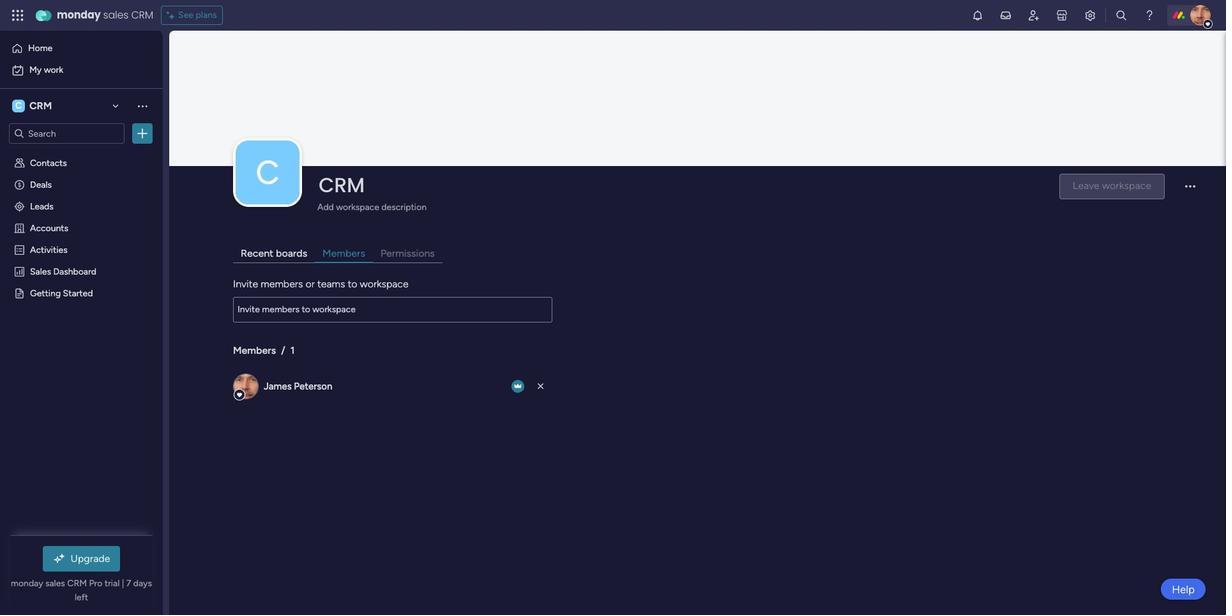 Task type: describe. For each thing, give the bounding box(es) containing it.
teams
[[317, 278, 345, 290]]

v2 ellipsis image
[[1186, 185, 1196, 196]]

search everything image
[[1115, 9, 1128, 22]]

getting
[[30, 287, 61, 298]]

see
[[178, 10, 194, 20]]

1
[[290, 344, 295, 356]]

james peterson
[[264, 381, 333, 392]]

monday sales crm pro trial |
[[11, 578, 126, 589]]

add
[[318, 202, 334, 213]]

workspace selection element
[[12, 98, 54, 114]]

started
[[63, 287, 93, 298]]

1 vertical spatial workspace
[[360, 278, 409, 290]]

permissions
[[381, 247, 435, 259]]

|
[[122, 578, 124, 589]]

accounts
[[30, 222, 68, 233]]

Invite members to workspace text field
[[233, 297, 553, 323]]

crm inside the workspace selection element
[[29, 100, 52, 112]]

members / 1
[[233, 344, 295, 356]]

invite members image
[[1028, 9, 1041, 22]]

getting started
[[30, 287, 93, 298]]

see plans button
[[161, 6, 223, 25]]

help button
[[1162, 579, 1206, 600]]

members for members / 1
[[233, 344, 276, 356]]

c for left workspace image
[[15, 100, 22, 111]]

public dashboard image
[[13, 265, 26, 277]]

my work link
[[8, 60, 155, 80]]

contacts
[[30, 157, 67, 168]]

add workspace description
[[318, 202, 427, 213]]

my work
[[29, 65, 63, 75]]

my
[[29, 65, 42, 75]]

notifications image
[[972, 9, 984, 22]]

james peterson image
[[1191, 5, 1211, 26]]

invite
[[233, 278, 258, 290]]

sales
[[30, 266, 51, 277]]

leads
[[30, 201, 54, 211]]

7 days left
[[75, 578, 152, 603]]

upgrade button
[[43, 546, 120, 572]]

upgrade
[[71, 553, 110, 565]]

dashboard
[[53, 266, 96, 277]]

/
[[281, 344, 285, 356]]

or
[[306, 278, 315, 290]]

help image
[[1144, 9, 1156, 22]]

left
[[75, 592, 88, 603]]

new crown image
[[512, 380, 524, 393]]



Task type: vqa. For each thing, say whether or not it's contained in the screenshot.
the rightmost "Card"
no



Task type: locate. For each thing, give the bounding box(es) containing it.
work
[[44, 65, 63, 75]]

c
[[15, 100, 22, 111], [256, 153, 280, 192]]

sales for monday sales crm pro trial |
[[45, 578, 65, 589]]

peterson
[[294, 381, 333, 392]]

workspace right add
[[336, 202, 379, 213]]

workspace image
[[12, 99, 25, 113], [236, 140, 300, 204]]

description
[[382, 202, 427, 213]]

1 horizontal spatial c
[[256, 153, 280, 192]]

emails settings image
[[1084, 9, 1097, 22]]

CRM field
[[316, 170, 1049, 199]]

0 vertical spatial monday
[[57, 8, 101, 22]]

members
[[323, 247, 365, 259], [233, 344, 276, 356]]

crm down my
[[29, 100, 52, 112]]

update feed image
[[1000, 9, 1013, 22]]

sales
[[103, 8, 129, 22], [45, 578, 65, 589]]

monday for monday sales crm
[[57, 8, 101, 22]]

list box containing contacts
[[0, 149, 163, 476]]

workspace options image
[[136, 100, 149, 112]]

home link
[[8, 38, 155, 59]]

None text field
[[233, 297, 553, 323]]

0 horizontal spatial members
[[233, 344, 276, 356]]

recent boards
[[241, 247, 307, 259]]

plans
[[196, 10, 217, 20]]

home
[[28, 43, 53, 54]]

sales up home 'link' on the top left of the page
[[103, 8, 129, 22]]

help
[[1172, 583, 1195, 596]]

0 horizontal spatial monday
[[11, 578, 43, 589]]

monday for monday sales crm pro trial |
[[11, 578, 43, 589]]

monday
[[57, 8, 101, 22], [11, 578, 43, 589]]

invite members or teams to workspace
[[233, 278, 409, 290]]

boards
[[276, 247, 307, 259]]

pro
[[89, 578, 102, 589]]

1 vertical spatial members
[[233, 344, 276, 356]]

sales dashboard
[[30, 266, 96, 277]]

recent
[[241, 247, 273, 259]]

sales down 'upgrade' "button" at bottom
[[45, 578, 65, 589]]

0 vertical spatial c
[[15, 100, 22, 111]]

0 vertical spatial workspace image
[[12, 99, 25, 113]]

1 horizontal spatial sales
[[103, 8, 129, 22]]

options image
[[136, 127, 149, 140]]

deals
[[30, 179, 52, 190]]

1 horizontal spatial monday
[[57, 8, 101, 22]]

1 vertical spatial workspace image
[[236, 140, 300, 204]]

0 horizontal spatial workspace image
[[12, 99, 25, 113]]

Search in workspace field
[[27, 126, 107, 141]]

c inside popup button
[[256, 153, 280, 192]]

james peterson link
[[264, 381, 333, 392]]

1 vertical spatial c
[[256, 153, 280, 192]]

1 horizontal spatial members
[[323, 247, 365, 259]]

monday marketplace image
[[1056, 9, 1069, 22]]

1 vertical spatial monday
[[11, 578, 43, 589]]

1 horizontal spatial workspace image
[[236, 140, 300, 204]]

0 horizontal spatial c
[[15, 100, 22, 111]]

0 vertical spatial members
[[323, 247, 365, 259]]

james
[[264, 381, 292, 392]]

crm up left
[[67, 578, 87, 589]]

sales for monday sales crm
[[103, 8, 129, 22]]

my work option
[[8, 60, 155, 80]]

days
[[133, 578, 152, 589]]

crm left see
[[131, 8, 153, 22]]

to
[[348, 278, 357, 290]]

select product image
[[11, 9, 24, 22]]

7
[[126, 578, 131, 589]]

home option
[[8, 38, 155, 59]]

see plans
[[178, 10, 217, 20]]

crm up add
[[319, 170, 365, 199]]

c button
[[236, 140, 300, 204]]

monday sales crm
[[57, 8, 153, 22]]

trial
[[105, 578, 120, 589]]

c for rightmost workspace image
[[256, 153, 280, 192]]

1 vertical spatial sales
[[45, 578, 65, 589]]

0 vertical spatial workspace
[[336, 202, 379, 213]]

members for members
[[323, 247, 365, 259]]

0 vertical spatial sales
[[103, 8, 129, 22]]

crm
[[131, 8, 153, 22], [29, 100, 52, 112], [319, 170, 365, 199], [67, 578, 87, 589]]

monday up home 'link' on the top left of the page
[[57, 8, 101, 22]]

list box
[[0, 149, 163, 476]]

workspace
[[336, 202, 379, 213], [360, 278, 409, 290]]

public board image
[[13, 287, 26, 299]]

workspace up invite members to workspace text box
[[360, 278, 409, 290]]

members
[[261, 278, 303, 290]]

activities
[[30, 244, 68, 255]]

monday down 'upgrade' "button" at bottom
[[11, 578, 43, 589]]

members up to
[[323, 247, 365, 259]]

members left /
[[233, 344, 276, 356]]

option
[[0, 151, 163, 154]]

0 horizontal spatial sales
[[45, 578, 65, 589]]



